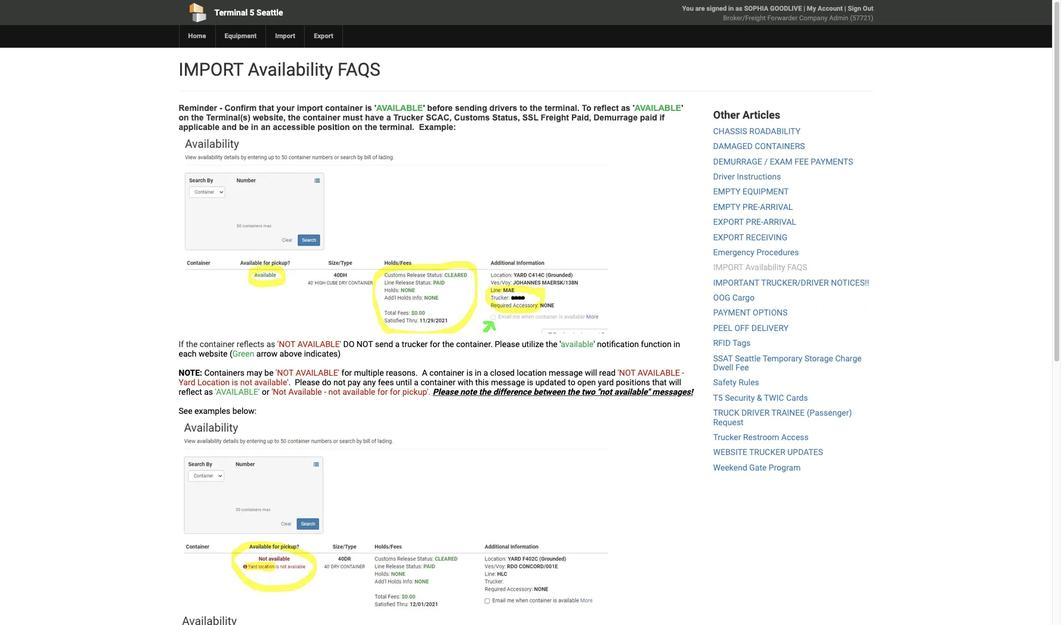 Task type: vqa. For each thing, say whether or not it's contained in the screenshot.
DRIVERS
yes



Task type: describe. For each thing, give the bounding box(es) containing it.
import link
[[266, 25, 304, 48]]

with
[[458, 378, 474, 387]]

payments
[[811, 157, 854, 166]]

available inside 'not available - yard location is not available'
[[638, 368, 680, 378]]

important trucker/driver notices!! link
[[714, 278, 870, 288]]

paid,
[[572, 113, 592, 122]]

and
[[222, 122, 237, 132]]

'not available' for multiple reasons.  a container is in a closed location message will read
[[276, 368, 618, 378]]

note:
[[179, 368, 202, 378]]

to for open
[[568, 378, 576, 387]]

0 horizontal spatial will
[[585, 368, 598, 378]]

yard
[[179, 378, 195, 387]]

website
[[199, 349, 228, 359]]

pickup'.
[[403, 387, 431, 397]]

rfid
[[714, 339, 731, 348]]

temporary
[[763, 354, 803, 363]]

other
[[714, 109, 740, 121]]

exam
[[770, 157, 793, 166]]

may
[[247, 368, 263, 378]]

note
[[460, 387, 477, 397]]

0 horizontal spatial available
[[343, 387, 376, 397]]

pay
[[348, 378, 361, 387]]

an
[[261, 122, 271, 132]]

fees
[[378, 378, 394, 387]]

damaged containers link
[[714, 142, 806, 151]]

0 horizontal spatial that
[[259, 103, 274, 113]]

function
[[641, 340, 672, 349]]

a
[[422, 368, 428, 378]]

important
[[714, 278, 760, 288]]

terminal 5 seattle
[[215, 8, 283, 17]]

terminal 5 seattle link
[[179, 0, 458, 25]]

have
[[365, 113, 384, 122]]

'not for 'not available' for multiple reasons.  a container is in a closed location message will read
[[276, 368, 294, 378]]

1 horizontal spatial be
[[265, 368, 274, 378]]

' left before
[[423, 103, 425, 113]]

1 vertical spatial pre-
[[746, 217, 764, 227]]

import inside other articles chassis roadability damaged containers demurrage / exam fee payments driver instructions empty equipment empty pre-arrival export pre-arrival export receiving emergency procedures import availability faqs important trucker/driver notices!! oog cargo payment options peel off delivery rfid tags ssat seattle temporary storage charge dwell fee safety rules t5 security & twic cards truck driver trainee (passenger) request trucker restroom access website trucker updates weekend gate program
[[714, 263, 744, 272]]

'not available - yard location is not available'
[[179, 368, 685, 387]]

as inside .  please do not pay any fees until a container with this message is updated to open yard positions that will reflect as
[[204, 387, 213, 397]]

must
[[343, 113, 363, 122]]

2 export from the top
[[714, 232, 744, 242]]

trucker
[[402, 340, 428, 349]]

faqs inside other articles chassis roadability damaged containers demurrage / exam fee payments driver instructions empty equipment empty pre-arrival export pre-arrival export receiving emergency procedures import availability faqs important trucker/driver notices!! oog cargo payment options peel off delivery rfid tags ssat seattle temporary storage charge dwell fee safety rules t5 security & twic cards truck driver trainee (passenger) request trucker restroom access website trucker updates weekend gate program
[[788, 263, 808, 272]]

the right website,
[[288, 113, 301, 122]]

is right must
[[365, 103, 372, 113]]

for right "any"
[[378, 387, 388, 397]]

not inside 'not available - yard location is not available'
[[240, 378, 252, 387]]

customs
[[454, 113, 490, 122]]

- inside 'not available - yard location is not available'
[[682, 368, 685, 378]]

before
[[428, 103, 453, 113]]

for left pickup'.
[[390, 387, 401, 397]]

rfid tags link
[[714, 339, 751, 348]]

payment options link
[[714, 308, 788, 318]]

between
[[534, 387, 566, 397]]

dwell
[[714, 363, 734, 372]]

1 horizontal spatial on
[[352, 122, 363, 132]]

off
[[735, 323, 750, 333]]

available'
[[255, 378, 289, 387]]

empty pre-arrival link
[[714, 202, 794, 212]]

reminder
[[179, 103, 217, 113]]

containers
[[755, 142, 806, 151]]

open
[[578, 378, 596, 387]]

seattle inside other articles chassis roadability damaged containers demurrage / exam fee payments driver instructions empty equipment empty pre-arrival export pre-arrival export receiving emergency procedures import availability faqs important trucker/driver notices!! oog cargo payment options peel off delivery rfid tags ssat seattle temporary storage charge dwell fee safety rules t5 security & twic cards truck driver trainee (passenger) request trucker restroom access website trucker updates weekend gate program
[[735, 354, 761, 363]]

t5 security & twic cards link
[[714, 393, 808, 403]]

' left "paid"
[[633, 103, 635, 113]]

a left closed
[[484, 368, 488, 378]]

driver
[[742, 408, 770, 418]]

each
[[179, 349, 197, 359]]

messages!
[[653, 387, 693, 397]]

' right must
[[375, 103, 377, 113]]

green
[[233, 349, 254, 359]]

green arrow above indicates)
[[233, 349, 341, 359]]

' notification function in each website (
[[179, 340, 681, 359]]

tags
[[733, 339, 751, 348]]

equipment
[[743, 187, 789, 197]]

the left two in the bottom of the page
[[568, 387, 580, 397]]

a inside .  please do not pay any fees until a container with this message is updated to open yard positions that will reflect as
[[414, 378, 419, 387]]

as right reflects
[[267, 340, 276, 349]]

import availability faqs
[[179, 59, 381, 80]]

2 vertical spatial -
[[324, 387, 327, 397]]

truck driver trainee (passenger) request link
[[714, 408, 853, 427]]

demurrage / exam fee payments link
[[714, 157, 854, 166]]

not left pay
[[329, 387, 341, 397]]

cargo
[[733, 293, 755, 303]]

not
[[357, 340, 373, 349]]

trucker restroom access link
[[714, 433, 809, 442]]

0 vertical spatial -
[[220, 103, 222, 113]]

0 horizontal spatial import
[[179, 59, 244, 80]]

will inside .  please do not pay any fees until a container with this message is updated to open yard positions that will reflect as
[[669, 378, 682, 387]]

that inside .  please do not pay any fees until a container with this message is updated to open yard positions that will reflect as
[[653, 378, 667, 387]]

available
[[289, 387, 322, 397]]

send
[[375, 340, 393, 349]]

applicable
[[179, 122, 220, 132]]

not inside .  please do not pay any fees until a container with this message is updated to open yard positions that will reflect as
[[334, 378, 346, 387]]

program
[[769, 463, 801, 473]]

emergency
[[714, 248, 755, 257]]

is left this
[[467, 368, 473, 378]]

'not for 'not available - yard location is not available'
[[618, 368, 636, 378]]

oog cargo link
[[714, 293, 755, 303]]

notices!!
[[832, 278, 870, 288]]

emergency procedures link
[[714, 248, 799, 257]]

0 horizontal spatial faqs
[[338, 59, 381, 80]]

1 horizontal spatial please
[[433, 387, 458, 397]]

availability inside other articles chassis roadability damaged containers demurrage / exam fee payments driver instructions empty equipment empty pre-arrival export pre-arrival export receiving emergency procedures import availability faqs important trucker/driver notices!! oog cargo payment options peel off delivery rfid tags ssat seattle temporary storage charge dwell fee safety rules t5 security & twic cards truck driver trainee (passenger) request trucker restroom access website trucker updates weekend gate program
[[746, 263, 786, 272]]

trucker
[[750, 448, 786, 457]]

containers
[[204, 368, 245, 378]]

safety rules link
[[714, 378, 760, 388]]

1 horizontal spatial reflect
[[594, 103, 619, 113]]

in inside the ' on the terminal(s) website, the container must have a trucker scac, customs status, ssl freight paid, demurrage paid if applicable and be in an accessible position on the terminal.  example:
[[251, 122, 259, 132]]

if the container reflects as 'not available ' do not send a trucker for the container. please utilize the ' available
[[179, 340, 594, 349]]

multiple
[[354, 368, 384, 378]]

for left multiple
[[342, 368, 352, 378]]

admin
[[830, 14, 849, 22]]

as inside you are signed in as sophia goodlive | my account | sign out broker/freight forwarder company admin (57721)
[[736, 5, 743, 13]]

available'
[[296, 368, 340, 378]]

position
[[318, 122, 350, 132]]

0 vertical spatial availability
[[248, 59, 333, 80]]

driver
[[714, 172, 735, 181]]

accessible
[[273, 122, 315, 132]]

export link
[[304, 25, 343, 48]]

receiving
[[746, 232, 788, 242]]



Task type: locate. For each thing, give the bounding box(es) containing it.
0 horizontal spatial seattle
[[257, 8, 283, 17]]

as up the examples
[[204, 387, 213, 397]]

1 vertical spatial seattle
[[735, 354, 761, 363]]

signed
[[707, 5, 727, 13]]

available
[[377, 103, 423, 113], [635, 103, 682, 113], [298, 340, 340, 349], [638, 368, 680, 378]]

scac,
[[426, 113, 452, 122]]

reflect down note:
[[179, 387, 202, 397]]

the right utilize
[[546, 340, 558, 349]]

broker/freight
[[724, 14, 766, 22]]

0 vertical spatial import
[[179, 59, 244, 80]]

you
[[683, 5, 694, 13]]

ssl
[[523, 113, 539, 122]]

'not right reflects
[[278, 340, 296, 349]]

import down home link
[[179, 59, 244, 80]]

to right drivers
[[520, 103, 528, 113]]

1 horizontal spatial seattle
[[735, 354, 761, 363]]

export up emergency
[[714, 232, 744, 242]]

any
[[363, 378, 376, 387]]

faqs up must
[[338, 59, 381, 80]]

0 horizontal spatial please
[[295, 378, 320, 387]]

procedures
[[757, 248, 799, 257]]

' inside the ' on the terminal(s) website, the container must have a trucker scac, customs status, ssl freight paid, demurrage paid if applicable and be in an accessible position on the terminal.  example:
[[682, 103, 684, 113]]

if
[[179, 340, 184, 349]]

in right function
[[674, 340, 681, 349]]

closed
[[490, 368, 515, 378]]

please down 'not available' for multiple reasons.  a container is in a closed location message will read on the bottom of the page
[[433, 387, 458, 397]]

1 horizontal spatial -
[[324, 387, 327, 397]]

in inside ' notification function in each website (
[[674, 340, 681, 349]]

trucker down the request
[[714, 433, 742, 442]]

equipment link
[[215, 25, 266, 48]]

| left sign
[[845, 5, 847, 13]]

1 export from the top
[[714, 217, 744, 227]]

company
[[800, 14, 828, 22]]

0 vertical spatial trucker
[[394, 113, 424, 122]]

2 empty from the top
[[714, 202, 741, 212]]

1 vertical spatial -
[[682, 368, 685, 378]]

trucker left 'scac,'
[[394, 113, 424, 122]]

2 | from the left
[[845, 5, 847, 13]]

in inside you are signed in as sophia goodlive | my account | sign out broker/freight forwarder company admin (57721)
[[729, 5, 734, 13]]

pre- down empty pre-arrival link
[[746, 217, 764, 227]]

in left an
[[251, 122, 259, 132]]

be right may
[[265, 368, 274, 378]]

1 vertical spatial reflect
[[179, 387, 202, 397]]

in
[[729, 5, 734, 13], [251, 122, 259, 132], [674, 340, 681, 349], [475, 368, 482, 378]]

drivers
[[490, 103, 518, 113]]

to inside .  please do not pay any fees until a container with this message is updated to open yard positions that will reflect as
[[568, 378, 576, 387]]

that right "positions"
[[653, 378, 667, 387]]

1 horizontal spatial trucker
[[714, 433, 742, 442]]

container inside the ' on the terminal(s) website, the container must have a trucker scac, customs status, ssl freight paid, demurrage paid if applicable and be in an accessible position on the terminal.  example:
[[303, 113, 341, 122]]

container inside .  please do not pay any fees until a container with this message is updated to open yard positions that will reflect as
[[421, 378, 456, 387]]

reflect inside .  please do not pay any fees until a container with this message is updated to open yard positions that will reflect as
[[179, 387, 202, 397]]

is left updated
[[527, 378, 534, 387]]

a right until
[[414, 378, 419, 387]]

reminder - confirm that your import container is ' available ' before sending drivers to the terminal. to reflect as ' available
[[179, 103, 682, 113]]

0 vertical spatial pre-
[[743, 202, 761, 212]]

export up export receiving link
[[714, 217, 744, 227]]

' left the do at the left bottom of page
[[340, 340, 341, 349]]

1 horizontal spatial import
[[714, 263, 744, 272]]

utilize
[[522, 340, 544, 349]]

' left notification
[[594, 340, 595, 349]]

' right utilize
[[560, 340, 561, 349]]

container
[[325, 103, 363, 113], [303, 113, 341, 122], [200, 340, 235, 349], [430, 368, 465, 378], [421, 378, 456, 387]]

message for location
[[549, 368, 583, 378]]

0 vertical spatial export
[[714, 217, 744, 227]]

out
[[863, 5, 874, 13]]

available"
[[615, 387, 651, 397]]

be inside the ' on the terminal(s) website, the container must have a trucker scac, customs status, ssl freight paid, demurrage paid if applicable and be in an accessible position on the terminal.  example:
[[239, 122, 249, 132]]

0 horizontal spatial trucker
[[394, 113, 424, 122]]

'available' or 'not available - not available for for pickup'. please note the difference between the two "not available" messages!
[[215, 387, 693, 397]]

import
[[179, 59, 244, 80], [714, 263, 744, 272]]

demurrage
[[594, 113, 638, 122]]

0 vertical spatial to
[[520, 103, 528, 113]]

message for this
[[491, 378, 525, 387]]

0 vertical spatial seattle
[[257, 8, 283, 17]]

- left the confirm
[[220, 103, 222, 113]]

not right do
[[334, 378, 346, 387]]

the right note
[[479, 387, 491, 397]]

be
[[239, 122, 249, 132], [265, 368, 274, 378]]

please inside .  please do not pay any fees until a container with this message is updated to open yard positions that will reflect as
[[295, 378, 320, 387]]

payment
[[714, 308, 751, 318]]

a inside the ' on the terminal(s) website, the container must have a trucker scac, customs status, ssl freight paid, demurrage paid if applicable and be in an accessible position on the terminal.  example:
[[387, 113, 391, 122]]

trainee
[[772, 408, 805, 418]]

indicates)
[[304, 349, 341, 359]]

1 horizontal spatial that
[[653, 378, 667, 387]]

available down multiple
[[343, 387, 376, 397]]

export
[[314, 32, 334, 40]]

0 horizontal spatial availability
[[248, 59, 333, 80]]

1 horizontal spatial available
[[561, 340, 594, 349]]

0 vertical spatial that
[[259, 103, 274, 113]]

the up 'not available' for multiple reasons.  a container is in a closed location message will read on the bottom of the page
[[443, 340, 454, 349]]

see examples below:
[[179, 406, 257, 416]]

reflect right "to"
[[594, 103, 619, 113]]

t5
[[714, 393, 723, 403]]

restroom
[[744, 433, 780, 442]]

2 horizontal spatial -
[[682, 368, 685, 378]]

0 horizontal spatial message
[[491, 378, 525, 387]]

trucker inside other articles chassis roadability damaged containers demurrage / exam fee payments driver instructions empty equipment empty pre-arrival export pre-arrival export receiving emergency procedures import availability faqs important trucker/driver notices!! oog cargo payment options peel off delivery rfid tags ssat seattle temporary storage charge dwell fee safety rules t5 security & twic cards truck driver trainee (passenger) request trucker restroom access website trucker updates weekend gate program
[[714, 433, 742, 442]]

will right "positions"
[[669, 378, 682, 387]]

' inside ' notification function in each website (
[[594, 340, 595, 349]]

1 vertical spatial faqs
[[788, 263, 808, 272]]

be right and
[[239, 122, 249, 132]]

' right if
[[682, 103, 684, 113]]

to for the
[[520, 103, 528, 113]]

0 horizontal spatial |
[[804, 5, 806, 13]]

oog
[[714, 293, 731, 303]]

'not right read
[[618, 368, 636, 378]]

- right available
[[324, 387, 327, 397]]

are
[[696, 5, 705, 13]]

a right send
[[395, 340, 400, 349]]

cards
[[787, 393, 808, 403]]

trucker
[[394, 113, 424, 122], [714, 433, 742, 442]]

empty down driver
[[714, 187, 741, 197]]

freight
[[541, 113, 569, 122]]

'not
[[278, 340, 296, 349], [276, 368, 294, 378], [618, 368, 636, 378]]

status,
[[492, 113, 520, 122]]

twic
[[764, 393, 785, 403]]

website trucker updates link
[[714, 448, 824, 457]]

do
[[343, 340, 355, 349]]

0 vertical spatial faqs
[[338, 59, 381, 80]]

the right if
[[186, 340, 198, 349]]

home link
[[179, 25, 215, 48]]

the right must
[[365, 122, 377, 132]]

is inside 'not available - yard location is not available'
[[232, 378, 238, 387]]

0 horizontal spatial -
[[220, 103, 222, 113]]

reflects
[[237, 340, 265, 349]]

1 | from the left
[[804, 5, 806, 13]]

arrival up receiving
[[764, 217, 797, 227]]

0 horizontal spatial to
[[520, 103, 528, 113]]

in right with
[[475, 368, 482, 378]]

peel off delivery link
[[714, 323, 789, 333]]

as up broker/freight
[[736, 5, 743, 13]]

sending
[[455, 103, 487, 113]]

home
[[188, 32, 206, 40]]

that
[[259, 103, 274, 113], [653, 378, 667, 387]]

or
[[262, 387, 270, 397]]

seattle down tags
[[735, 354, 761, 363]]

goodlive
[[771, 5, 802, 13]]

1 empty from the top
[[714, 187, 741, 197]]

chassis roadability link
[[714, 126, 801, 136]]

- up messages!
[[682, 368, 685, 378]]

damaged
[[714, 142, 753, 151]]

|
[[804, 5, 806, 13], [845, 5, 847, 13]]

1 vertical spatial export
[[714, 232, 744, 242]]

availability down emergency procedures link
[[746, 263, 786, 272]]

terminal
[[215, 8, 248, 17]]

empty down empty equipment link
[[714, 202, 741, 212]]

0 vertical spatial available
[[561, 340, 594, 349]]

please left do
[[295, 378, 320, 387]]

difference
[[493, 387, 532, 397]]

on left have
[[352, 122, 363, 132]]

confirm
[[225, 103, 257, 113]]

arrival down equipment
[[761, 202, 794, 212]]

available up open
[[561, 340, 594, 349]]

1 vertical spatial that
[[653, 378, 667, 387]]

below:
[[233, 406, 257, 416]]

to
[[520, 103, 528, 113], [568, 378, 576, 387]]

security
[[725, 393, 755, 403]]

the left terminal.
[[530, 103, 543, 113]]

instructions
[[737, 172, 782, 181]]

'not inside 'not available - yard location is not available'
[[618, 368, 636, 378]]

export receiving link
[[714, 232, 788, 242]]

available
[[561, 340, 594, 349], [343, 387, 376, 397]]

location
[[198, 378, 230, 387]]

1 horizontal spatial faqs
[[788, 263, 808, 272]]

message up between
[[549, 368, 583, 378]]

1 vertical spatial arrival
[[764, 217, 797, 227]]

empty
[[714, 187, 741, 197], [714, 202, 741, 212]]

export pre-arrival link
[[714, 217, 797, 227]]

1 vertical spatial available
[[343, 387, 376, 397]]

terminal(s)
[[206, 113, 251, 122]]

the left terminal(s)
[[191, 113, 204, 122]]

not left or
[[240, 378, 252, 387]]

until
[[396, 378, 412, 387]]

0 horizontal spatial on
[[179, 113, 189, 122]]

trucker inside the ' on the terminal(s) website, the container must have a trucker scac, customs status, ssl freight paid, demurrage paid if applicable and be in an accessible position on the terminal.  example:
[[394, 113, 424, 122]]

1 vertical spatial empty
[[714, 202, 741, 212]]

1 vertical spatial availability
[[746, 263, 786, 272]]

trucker/driver
[[762, 278, 829, 288]]

is inside .  please do not pay any fees until a container with this message is updated to open yard positions that will reflect as
[[527, 378, 534, 387]]

the
[[530, 103, 543, 113], [191, 113, 204, 122], [288, 113, 301, 122], [365, 122, 377, 132], [186, 340, 198, 349], [443, 340, 454, 349], [546, 340, 558, 349], [479, 387, 491, 397], [568, 387, 580, 397]]

to left open
[[568, 378, 576, 387]]

reflect
[[594, 103, 619, 113], [179, 387, 202, 397]]

1 horizontal spatial |
[[845, 5, 847, 13]]

1 horizontal spatial will
[[669, 378, 682, 387]]

seattle right 5 at the top of page
[[257, 8, 283, 17]]

0 vertical spatial empty
[[714, 187, 741, 197]]

(57721)
[[851, 14, 874, 22]]

a right have
[[387, 113, 391, 122]]

'not down green arrow above indicates)
[[276, 368, 294, 378]]

| left my at the top
[[804, 5, 806, 13]]

0 vertical spatial reflect
[[594, 103, 619, 113]]

faqs up trucker/driver
[[788, 263, 808, 272]]

updated
[[536, 378, 566, 387]]

0 horizontal spatial reflect
[[179, 387, 202, 397]]

sign out link
[[848, 5, 874, 13]]

forwarder
[[768, 14, 798, 22]]

import
[[275, 32, 296, 40]]

import down emergency
[[714, 263, 744, 272]]

0 horizontal spatial be
[[239, 122, 249, 132]]

will left read
[[585, 368, 598, 378]]

0 vertical spatial arrival
[[761, 202, 794, 212]]

"not
[[598, 387, 613, 397]]

1 vertical spatial to
[[568, 378, 576, 387]]

as left "paid"
[[621, 103, 631, 113]]

1 horizontal spatial to
[[568, 378, 576, 387]]

1 vertical spatial trucker
[[714, 433, 742, 442]]

for right "trucker" on the bottom of the page
[[430, 340, 441, 349]]

0 vertical spatial be
[[239, 122, 249, 132]]

availability down import link
[[248, 59, 333, 80]]

1 vertical spatial be
[[265, 368, 274, 378]]

your
[[277, 103, 295, 113]]

equipment
[[225, 32, 257, 40]]

is right location
[[232, 378, 238, 387]]

1 vertical spatial import
[[714, 263, 744, 272]]

pre- down empty equipment link
[[743, 202, 761, 212]]

that left your
[[259, 103, 274, 113]]

export
[[714, 217, 744, 227], [714, 232, 744, 242]]

1 horizontal spatial availability
[[746, 263, 786, 272]]

in right signed
[[729, 5, 734, 13]]

message right this
[[491, 378, 525, 387]]

message inside .  please do not pay any fees until a container with this message is updated to open yard positions that will reflect as
[[491, 378, 525, 387]]

do
[[322, 378, 332, 387]]

examples
[[195, 406, 231, 416]]

(
[[230, 349, 233, 359]]

on left terminal(s)
[[179, 113, 189, 122]]

to
[[582, 103, 592, 113]]

1 horizontal spatial message
[[549, 368, 583, 378]]

roadability
[[750, 126, 801, 136]]

other articles chassis roadability damaged containers demurrage / exam fee payments driver instructions empty equipment empty pre-arrival export pre-arrival export receiving emergency procedures import availability faqs important trucker/driver notices!! oog cargo payment options peel off delivery rfid tags ssat seattle temporary storage charge dwell fee safety rules t5 security & twic cards truck driver trainee (passenger) request trucker restroom access website trucker updates weekend gate program
[[714, 109, 870, 473]]

will
[[585, 368, 598, 378], [669, 378, 682, 387]]



